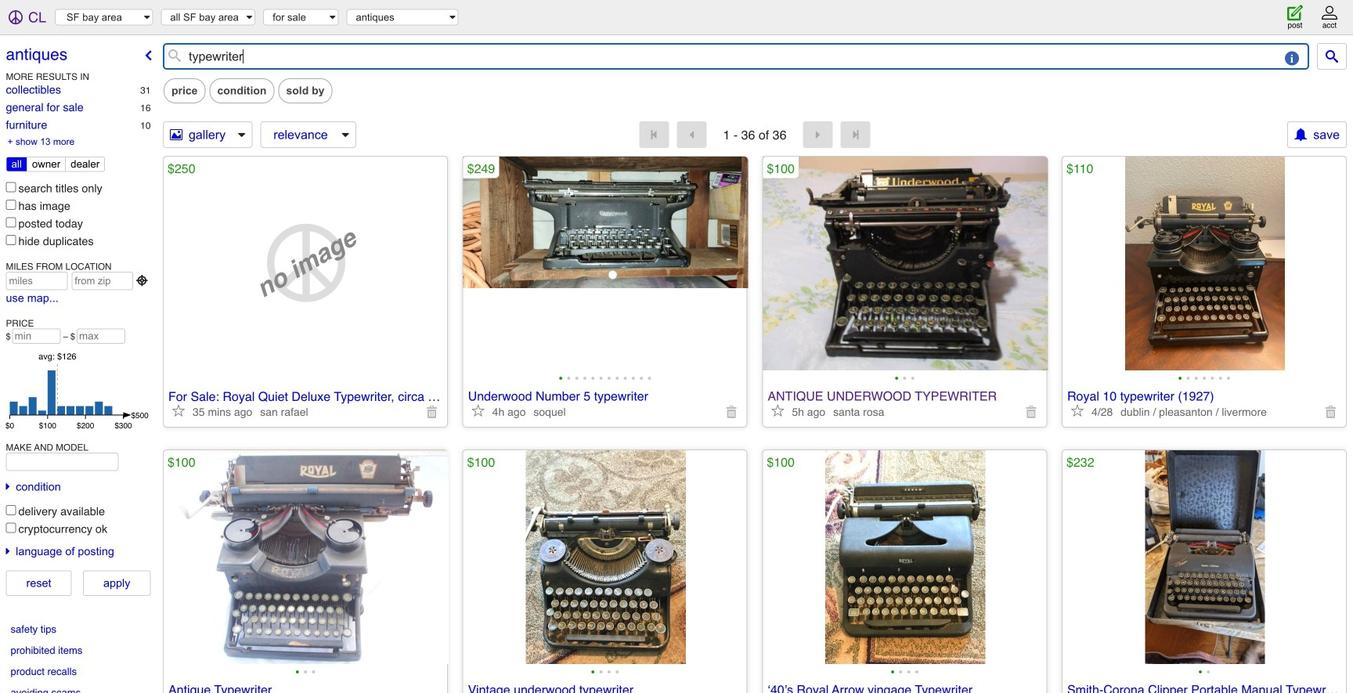 Task type: vqa. For each thing, say whether or not it's contained in the screenshot.
"SEARCH CRAIGSLIST" text box at the top left
no



Task type: describe. For each thing, give the bounding box(es) containing it.
add to favorites list image for underwood number 5 typewriter 1 image
[[472, 404, 485, 417]]

smith-corona clipper portable manual typewriter 1 image
[[1063, 450, 1348, 664]]

2 hide posting image from the left
[[1326, 406, 1338, 418]]

antique typewriter 1 image
[[164, 450, 449, 664]]

underwood number 5 typewriter 1 image
[[464, 157, 749, 371]]

min text field
[[12, 329, 61, 344]]

hide posting image for underwood number 5 typewriter 1 image
[[726, 406, 739, 418]]

hide posting image for antique underwood typewriter 1 image
[[1026, 406, 1038, 418]]

add to favorites list image for first hide posting image from the right
[[1072, 404, 1084, 417]]

search antiques field
[[187, 48, 1307, 65]]

royal 10 typewriter (1927) 1 image
[[1063, 157, 1348, 371]]

'40's royal arrow vingage typewriter 1 image
[[763, 450, 1048, 664]]

add to favorites list image for second hide posting image from the right
[[172, 404, 185, 417]]



Task type: locate. For each thing, give the bounding box(es) containing it.
None checkbox
[[6, 235, 16, 245], [6, 505, 16, 515], [6, 235, 16, 245], [6, 505, 16, 515]]

add to favorites list image
[[172, 404, 185, 417], [1072, 404, 1084, 417]]

1 add to favorites list image from the left
[[472, 404, 485, 417]]

hide posting image
[[726, 406, 739, 418], [1026, 406, 1038, 418]]

1 horizontal spatial hide posting image
[[1026, 406, 1038, 418]]

1 horizontal spatial add to favorites list image
[[772, 404, 784, 417]]

vintage underwood typewriter. 1 image
[[464, 450, 749, 664]]

0 horizontal spatial hide posting image
[[426, 406, 439, 418]]

1 horizontal spatial hide posting image
[[1326, 406, 1338, 418]]

2 add to favorites list image from the left
[[772, 404, 784, 417]]

max text field
[[77, 329, 125, 344]]

2 add to favorites list image from the left
[[1072, 404, 1084, 417]]

1 hide posting image from the left
[[426, 406, 439, 418]]

hide posting image
[[426, 406, 439, 418], [1326, 406, 1338, 418]]

0 horizontal spatial add to favorites list image
[[472, 404, 485, 417]]

add to favorites list image
[[472, 404, 485, 417], [772, 404, 784, 417]]

None checkbox
[[6, 182, 16, 192], [6, 200, 16, 210], [6, 217, 16, 228], [6, 523, 16, 533], [6, 182, 16, 192], [6, 200, 16, 210], [6, 217, 16, 228], [6, 523, 16, 533]]

1 hide posting image from the left
[[726, 406, 739, 418]]

0 horizontal spatial add to favorites list image
[[172, 404, 185, 417]]

miles telephone field
[[6, 272, 68, 290]]

2 hide posting image from the left
[[1026, 406, 1038, 418]]

1 add to favorites list image from the left
[[172, 404, 185, 417]]

from zip telephone field
[[72, 272, 133, 290]]

0 horizontal spatial hide posting image
[[726, 406, 739, 418]]

None text field
[[7, 454, 118, 470]]

1 horizontal spatial add to favorites list image
[[1072, 404, 1084, 417]]

antique underwood typewriter 1 image
[[763, 157, 1048, 371]]

add to favorites list image for antique underwood typewriter 1 image
[[772, 404, 784, 417]]



